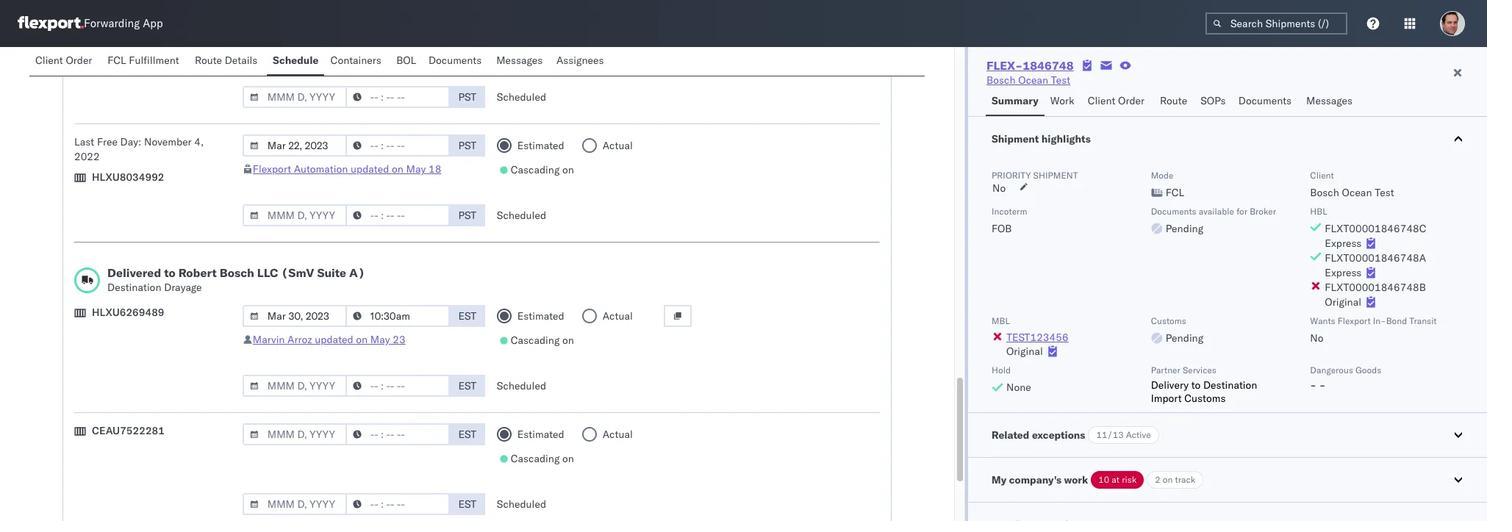 Task type: vqa. For each thing, say whether or not it's contained in the screenshot.
Conflicting assignments assignments
no



Task type: locate. For each thing, give the bounding box(es) containing it.
-- : -- -- text field for 3rd mmm d, yyyy text field
[[345, 305, 450, 327]]

2 express from the top
[[1325, 266, 1362, 279]]

1 horizontal spatial to
[[1192, 379, 1201, 392]]

1 scheduled from the top
[[497, 90, 546, 104]]

scheduled for mmm d, yyyy text box corresponding to arroz -- : -- -- text field
[[497, 379, 546, 393]]

estimated for pst
[[518, 139, 565, 152]]

route
[[195, 54, 222, 67], [1160, 94, 1188, 107]]

mmm d, yyyy text field down automation
[[243, 204, 347, 226]]

fulfillment
[[129, 54, 179, 67]]

0 horizontal spatial ocean
[[1019, 74, 1049, 87]]

0 vertical spatial may
[[406, 163, 426, 176]]

1 vertical spatial estimated
[[518, 310, 565, 323]]

1 vertical spatial destination
[[1204, 379, 1258, 392]]

0 vertical spatial client order button
[[29, 47, 102, 76]]

4,
[[194, 135, 204, 149]]

1 -- : -- -- text field from the top
[[345, 424, 450, 446]]

1 vertical spatial ocean
[[1342, 186, 1372, 199]]

to up drayage
[[164, 265, 176, 280]]

4 cascading from the top
[[511, 452, 560, 465]]

route left sops
[[1160, 94, 1188, 107]]

2 vertical spatial client
[[1311, 170, 1334, 181]]

est
[[459, 310, 476, 323], [459, 379, 476, 393], [459, 428, 476, 441], [459, 498, 476, 511]]

0 vertical spatial customs
[[1151, 315, 1187, 326]]

0 horizontal spatial to
[[164, 265, 176, 280]]

1 pst from the top
[[458, 90, 477, 104]]

1 vertical spatial client
[[1088, 94, 1116, 107]]

1 vertical spatial messages button
[[1301, 88, 1361, 116]]

1 est from the top
[[459, 310, 476, 323]]

0 horizontal spatial bosch
[[220, 265, 254, 280]]

1 vertical spatial pending
[[1166, 332, 1204, 345]]

route left details
[[195, 54, 222, 67]]

bosch inside delivered to robert bosch llc (smv suite a) destination drayage
[[220, 265, 254, 280]]

0 horizontal spatial -
[[1311, 379, 1317, 392]]

client right work button
[[1088, 94, 1116, 107]]

may left 23
[[370, 333, 390, 346]]

destination down services
[[1204, 379, 1258, 392]]

0 vertical spatial bosch
[[987, 74, 1016, 87]]

pst
[[458, 90, 477, 104], [458, 139, 477, 152], [458, 209, 477, 222]]

0 horizontal spatial no
[[993, 182, 1006, 195]]

1 horizontal spatial documents button
[[1233, 88, 1301, 116]]

-- : -- -- text field for 2nd mmm d, yyyy text field from the top of the page
[[345, 135, 450, 157]]

1 estimated from the top
[[518, 139, 565, 152]]

4 scheduled from the top
[[497, 498, 546, 511]]

0 vertical spatial destination
[[107, 281, 161, 294]]

original down test123456
[[1007, 345, 1043, 358]]

1 vertical spatial mmm d, yyyy text field
[[243, 375, 347, 397]]

1 vertical spatial express
[[1325, 266, 1362, 279]]

to
[[164, 265, 176, 280], [1192, 379, 1201, 392]]

1 pending from the top
[[1166, 222, 1204, 235]]

order left route button
[[1118, 94, 1145, 107]]

mmm d, yyyy text field for arroz
[[243, 375, 347, 397]]

schedule
[[273, 54, 319, 67]]

pending up services
[[1166, 332, 1204, 345]]

0 vertical spatial to
[[164, 265, 176, 280]]

2022
[[74, 150, 100, 163]]

may
[[406, 163, 426, 176], [370, 333, 390, 346]]

0 vertical spatial original
[[1325, 296, 1362, 309]]

3 -- : -- -- text field from the top
[[345, 204, 450, 226]]

1 vertical spatial client order
[[1088, 94, 1145, 107]]

mbl
[[992, 315, 1010, 326]]

0 vertical spatial documents
[[429, 54, 482, 67]]

documents right bol button
[[429, 54, 482, 67]]

no down wants
[[1311, 332, 1324, 345]]

pending down documents available for broker
[[1166, 222, 1204, 235]]

to inside "partner services delivery to destination import customs"
[[1192, 379, 1201, 392]]

client inside client bosch ocean test incoterm fob
[[1311, 170, 1334, 181]]

1 horizontal spatial documents
[[1151, 206, 1197, 217]]

0 vertical spatial test
[[1051, 74, 1071, 87]]

actual
[[603, 139, 633, 152], [603, 310, 633, 323], [603, 428, 633, 441]]

highlights
[[1042, 132, 1091, 146]]

express
[[1325, 237, 1362, 250], [1325, 266, 1362, 279]]

1 vertical spatial updated
[[315, 333, 353, 346]]

0 vertical spatial messages
[[497, 54, 543, 67]]

documents button right sops
[[1233, 88, 1301, 116]]

0 horizontal spatial client order
[[35, 54, 92, 67]]

4 -- : -- -- text field from the top
[[345, 305, 450, 327]]

MMM D, YYYY text field
[[243, 86, 347, 108], [243, 135, 347, 157], [243, 305, 347, 327], [243, 424, 347, 446], [243, 493, 347, 515]]

available
[[1199, 206, 1235, 217]]

updated
[[351, 163, 389, 176], [315, 333, 353, 346]]

2 pending from the top
[[1166, 332, 1204, 345]]

-- : -- -- text field for 5th mmm d, yyyy text field from the bottom
[[345, 86, 450, 108]]

1 vertical spatial client order button
[[1082, 88, 1154, 116]]

2 vertical spatial documents
[[1151, 206, 1197, 217]]

original up wants
[[1325, 296, 1362, 309]]

test up the flxt00001846748c
[[1375, 186, 1395, 199]]

client order right work button
[[1088, 94, 1145, 107]]

to down services
[[1192, 379, 1201, 392]]

documents button
[[423, 47, 491, 76], [1233, 88, 1301, 116]]

0 horizontal spatial original
[[1007, 345, 1043, 358]]

Search Shipments (/) text field
[[1206, 13, 1348, 35]]

client down flexport. image
[[35, 54, 63, 67]]

0 horizontal spatial fcl
[[108, 54, 126, 67]]

documents
[[429, 54, 482, 67], [1239, 94, 1292, 107], [1151, 206, 1197, 217]]

containers
[[330, 54, 382, 67]]

flxt00001846748a
[[1325, 251, 1427, 265]]

2 -- : -- -- text field from the top
[[345, 493, 450, 515]]

0 vertical spatial actual
[[603, 139, 633, 152]]

1 vertical spatial actual
[[603, 310, 633, 323]]

client order button right the work
[[1082, 88, 1154, 116]]

transit
[[1410, 315, 1437, 326]]

0 vertical spatial fcl
[[108, 54, 126, 67]]

1 horizontal spatial route
[[1160, 94, 1188, 107]]

client up hbl
[[1311, 170, 1334, 181]]

1 - from the left
[[1311, 379, 1317, 392]]

1 vertical spatial flexport
[[1338, 315, 1371, 326]]

automation
[[294, 163, 348, 176]]

1 vertical spatial -- : -- -- text field
[[345, 493, 450, 515]]

bosch down flex-
[[987, 74, 1016, 87]]

marvin arroz updated on may 23
[[253, 333, 406, 346]]

fcl
[[108, 54, 126, 67], [1166, 186, 1185, 199]]

23
[[393, 333, 406, 346]]

2 est from the top
[[459, 379, 476, 393]]

original
[[1325, 296, 1362, 309], [1007, 345, 1043, 358]]

1 horizontal spatial client order button
[[1082, 88, 1154, 116]]

1 vertical spatial documents
[[1239, 94, 1292, 107]]

0 vertical spatial express
[[1325, 237, 1362, 250]]

1 horizontal spatial messages
[[1307, 94, 1353, 107]]

ocean
[[1019, 74, 1049, 87], [1342, 186, 1372, 199]]

cascading for mmm d, yyyy text box corresponding to arroz
[[511, 334, 560, 347]]

0 horizontal spatial documents button
[[423, 47, 491, 76]]

1 vertical spatial to
[[1192, 379, 1201, 392]]

flexport left in-
[[1338, 315, 1371, 326]]

4 est from the top
[[459, 498, 476, 511]]

destination down delivered
[[107, 281, 161, 294]]

forwarding
[[84, 17, 140, 31]]

arroz
[[288, 333, 312, 346]]

2 horizontal spatial bosch
[[1311, 186, 1340, 199]]

bosch ocean test link
[[987, 73, 1071, 88]]

1 horizontal spatial ocean
[[1342, 186, 1372, 199]]

2 actual from the top
[[603, 310, 633, 323]]

fcl inside button
[[108, 54, 126, 67]]

-- : -- -- text field down bol button
[[345, 86, 450, 108]]

wants flexport in-bond transit no
[[1311, 315, 1437, 345]]

1 horizontal spatial may
[[406, 163, 426, 176]]

fcl down mode
[[1166, 186, 1185, 199]]

test down "1846748"
[[1051, 74, 1071, 87]]

1 horizontal spatial order
[[1118, 94, 1145, 107]]

customs up partner
[[1151, 315, 1187, 326]]

1 horizontal spatial destination
[[1204, 379, 1258, 392]]

3 est from the top
[[459, 428, 476, 441]]

scheduled for -- : -- -- text field related to automation's mmm d, yyyy text box
[[497, 209, 546, 222]]

0 horizontal spatial messages button
[[491, 47, 551, 76]]

may for 23
[[370, 333, 390, 346]]

0 vertical spatial ocean
[[1019, 74, 1049, 87]]

pending for customs
[[1166, 332, 1204, 345]]

0 vertical spatial -- : -- -- text field
[[345, 424, 450, 446]]

customs
[[1151, 315, 1187, 326], [1185, 392, 1226, 405]]

1 vertical spatial customs
[[1185, 392, 1226, 405]]

1 vertical spatial test
[[1375, 186, 1395, 199]]

summary
[[992, 94, 1039, 107]]

1 vertical spatial may
[[370, 333, 390, 346]]

client bosch ocean test incoterm fob
[[992, 170, 1395, 235]]

app
[[143, 17, 163, 31]]

2 cascading from the top
[[511, 163, 560, 176]]

0 horizontal spatial route
[[195, 54, 222, 67]]

test inside client bosch ocean test incoterm fob
[[1375, 186, 1395, 199]]

shipment highlights button
[[968, 117, 1488, 161]]

destination
[[107, 281, 161, 294], [1204, 379, 1258, 392]]

MMM D, YYYY text field
[[243, 204, 347, 226], [243, 375, 347, 397]]

scheduled
[[497, 90, 546, 104], [497, 209, 546, 222], [497, 379, 546, 393], [497, 498, 546, 511]]

route for route details
[[195, 54, 222, 67]]

flexport left automation
[[253, 163, 291, 176]]

hlxu8034992
[[92, 171, 164, 184]]

client
[[35, 54, 63, 67], [1088, 94, 1116, 107], [1311, 170, 1334, 181]]

llc
[[257, 265, 278, 280]]

order down forwarding app link
[[66, 54, 92, 67]]

bosch inside client bosch ocean test incoterm fob
[[1311, 186, 1340, 199]]

0 vertical spatial route
[[195, 54, 222, 67]]

-- : -- -- text field down 23
[[345, 375, 450, 397]]

0 horizontal spatial messages
[[497, 54, 543, 67]]

-- : -- -- text field
[[345, 86, 450, 108], [345, 135, 450, 157], [345, 204, 450, 226], [345, 305, 450, 327], [345, 375, 450, 397]]

2 mmm d, yyyy text field from the top
[[243, 375, 347, 397]]

1 vertical spatial original
[[1007, 345, 1043, 358]]

related
[[992, 429, 1030, 442]]

0 vertical spatial pending
[[1166, 222, 1204, 235]]

fcl left "fulfillment"
[[108, 54, 126, 67]]

3 cascading from the top
[[511, 334, 560, 347]]

hbl
[[1311, 206, 1328, 217]]

1 horizontal spatial test
[[1375, 186, 1395, 199]]

2 vertical spatial estimated
[[518, 428, 565, 441]]

0 vertical spatial mmm d, yyyy text field
[[243, 204, 347, 226]]

2 estimated from the top
[[518, 310, 565, 323]]

flex-1846748 link
[[987, 58, 1074, 73]]

route for route
[[1160, 94, 1188, 107]]

2 horizontal spatial documents
[[1239, 94, 1292, 107]]

-- : -- -- text field up 23
[[345, 305, 450, 327]]

customs down services
[[1185, 392, 1226, 405]]

5 -- : -- -- text field from the top
[[345, 375, 450, 397]]

2 vertical spatial bosch
[[220, 265, 254, 280]]

3 scheduled from the top
[[497, 379, 546, 393]]

1 horizontal spatial flexport
[[1338, 315, 1371, 326]]

updated right automation
[[351, 163, 389, 176]]

4 cascading on from the top
[[511, 452, 574, 465]]

3 pst from the top
[[458, 209, 477, 222]]

company's
[[1009, 474, 1062, 487]]

cascading on for first -- : -- -- text box from the bottom of the page
[[511, 452, 574, 465]]

4 mmm d, yyyy text field from the top
[[243, 424, 347, 446]]

no down priority
[[993, 182, 1006, 195]]

0 vertical spatial estimated
[[518, 139, 565, 152]]

1 horizontal spatial original
[[1325, 296, 1362, 309]]

drayage
[[164, 281, 202, 294]]

0 horizontal spatial flexport
[[253, 163, 291, 176]]

2 scheduled from the top
[[497, 209, 546, 222]]

shipment
[[992, 132, 1039, 146]]

flxt00001846748c
[[1325, 222, 1427, 235]]

1 express from the top
[[1325, 237, 1362, 250]]

test
[[1051, 74, 1071, 87], [1375, 186, 1395, 199]]

dangerous goods - -
[[1311, 365, 1382, 392]]

2 pst from the top
[[458, 139, 477, 152]]

-- : -- -- text field
[[345, 424, 450, 446], [345, 493, 450, 515]]

0 vertical spatial client
[[35, 54, 63, 67]]

0 vertical spatial order
[[66, 54, 92, 67]]

3 actual from the top
[[603, 428, 633, 441]]

1 vertical spatial fcl
[[1166, 186, 1185, 199]]

bosch
[[987, 74, 1016, 87], [1311, 186, 1340, 199], [220, 265, 254, 280]]

client order button down flexport. image
[[29, 47, 102, 76]]

1 horizontal spatial client
[[1088, 94, 1116, 107]]

1 actual from the top
[[603, 139, 633, 152]]

2 vertical spatial pst
[[458, 209, 477, 222]]

destination inside delivered to robert bosch llc (smv suite a) destination drayage
[[107, 281, 161, 294]]

sops
[[1201, 94, 1226, 107]]

2 horizontal spatial client
[[1311, 170, 1334, 181]]

1 horizontal spatial client order
[[1088, 94, 1145, 107]]

0 vertical spatial updated
[[351, 163, 389, 176]]

-- : -- -- text field down the 18 on the top of the page
[[345, 204, 450, 226]]

messages
[[497, 54, 543, 67], [1307, 94, 1353, 107]]

0 horizontal spatial test
[[1051, 74, 1071, 87]]

work
[[1051, 94, 1075, 107]]

express up 'flxt00001846748b'
[[1325, 266, 1362, 279]]

2 -- : -- -- text field from the top
[[345, 135, 450, 157]]

updated right arroz
[[315, 333, 353, 346]]

ocean down flex-1846748
[[1019, 74, 1049, 87]]

bosch left llc
[[220, 265, 254, 280]]

cascading
[[511, 45, 560, 58], [511, 163, 560, 176], [511, 334, 560, 347], [511, 452, 560, 465]]

documents right the sops button
[[1239, 94, 1292, 107]]

express for flxt00001846748a
[[1325, 266, 1362, 279]]

documents down mode
[[1151, 206, 1197, 217]]

express up "flxt00001846748a"
[[1325, 237, 1362, 250]]

0 horizontal spatial documents
[[429, 54, 482, 67]]

1 horizontal spatial -
[[1320, 379, 1326, 392]]

1 vertical spatial no
[[1311, 332, 1324, 345]]

no
[[993, 182, 1006, 195], [1311, 332, 1324, 345]]

3 estimated from the top
[[518, 428, 565, 441]]

active
[[1126, 429, 1151, 440]]

0 vertical spatial pst
[[458, 90, 477, 104]]

10
[[1099, 474, 1110, 485]]

documents button right bol
[[423, 47, 491, 76]]

2 cascading on from the top
[[511, 163, 574, 176]]

1 horizontal spatial fcl
[[1166, 186, 1185, 199]]

0 horizontal spatial may
[[370, 333, 390, 346]]

ocean up the flxt00001846748c
[[1342, 186, 1372, 199]]

client order
[[35, 54, 92, 67], [1088, 94, 1145, 107]]

messages for right messages button
[[1307, 94, 1353, 107]]

robert
[[178, 265, 217, 280]]

forwarding app link
[[18, 16, 163, 31]]

day:
[[120, 135, 142, 149]]

bosch up hbl
[[1311, 186, 1340, 199]]

mmm d, yyyy text field down arroz
[[243, 375, 347, 397]]

-- : -- -- text field up the 18 on the top of the page
[[345, 135, 450, 157]]

flex-1846748
[[987, 58, 1074, 73]]

2 vertical spatial actual
[[603, 428, 633, 441]]

3 cascading on from the top
[[511, 334, 574, 347]]

1 -- : -- -- text field from the top
[[345, 86, 450, 108]]

1 mmm d, yyyy text field from the top
[[243, 204, 347, 226]]

client order down flexport. image
[[35, 54, 92, 67]]

1 vertical spatial bosch
[[1311, 186, 1340, 199]]

schedule button
[[267, 47, 325, 76]]

may left the 18 on the top of the page
[[406, 163, 426, 176]]

scheduled for -- : -- -- text field related to 5th mmm d, yyyy text field from the bottom
[[497, 90, 546, 104]]

estimated
[[518, 139, 565, 152], [518, 310, 565, 323], [518, 428, 565, 441]]

10 at risk
[[1099, 474, 1137, 485]]

ocean inside client bosch ocean test incoterm fob
[[1342, 186, 1372, 199]]

november
[[144, 135, 192, 149]]

0 vertical spatial flexport
[[253, 163, 291, 176]]

1 vertical spatial messages
[[1307, 94, 1353, 107]]

updated for arroz
[[315, 333, 353, 346]]

1 vertical spatial pst
[[458, 139, 477, 152]]

2 - from the left
[[1320, 379, 1326, 392]]



Task type: describe. For each thing, give the bounding box(es) containing it.
test123456
[[1007, 331, 1069, 344]]

last
[[74, 135, 94, 149]]

sops button
[[1195, 88, 1233, 116]]

no inside wants flexport in-bond transit no
[[1311, 332, 1324, 345]]

delivery
[[1151, 379, 1189, 392]]

2 mmm d, yyyy text field from the top
[[243, 135, 347, 157]]

flexport automation updated on may 18
[[253, 163, 441, 176]]

in-
[[1373, 315, 1387, 326]]

to inside delivered to robert bosch llc (smv suite a) destination drayage
[[164, 265, 176, 280]]

summary button
[[986, 88, 1045, 116]]

estimated for est
[[518, 310, 565, 323]]

mode
[[1151, 170, 1174, 181]]

documents available for broker
[[1151, 206, 1277, 217]]

none
[[1007, 381, 1031, 394]]

3 mmm d, yyyy text field from the top
[[243, 305, 347, 327]]

delivered
[[107, 265, 161, 280]]

my
[[992, 474, 1007, 487]]

work button
[[1045, 88, 1082, 116]]

bol button
[[391, 47, 423, 76]]

0 horizontal spatial client order button
[[29, 47, 102, 76]]

hlxu6269489
[[92, 306, 164, 319]]

18
[[429, 163, 441, 176]]

pst for automation's mmm d, yyyy text box
[[458, 209, 477, 222]]

priority
[[992, 170, 1031, 181]]

services
[[1183, 365, 1217, 376]]

my company's work
[[992, 474, 1089, 487]]

for
[[1237, 206, 1248, 217]]

fob
[[992, 222, 1012, 235]]

cascading on for mmm d, yyyy text box corresponding to arroz -- : -- -- text field
[[511, 334, 574, 347]]

0 horizontal spatial order
[[66, 54, 92, 67]]

marvin arroz updated on may 23 button
[[253, 333, 406, 346]]

2 on track
[[1155, 474, 1196, 485]]

fcl fulfillment
[[108, 54, 179, 67]]

fcl fulfillment button
[[102, 47, 189, 76]]

1 cascading on from the top
[[511, 45, 574, 58]]

-- : -- -- text field for mmm d, yyyy text box corresponding to arroz
[[345, 375, 450, 397]]

risk
[[1122, 474, 1137, 485]]

0 horizontal spatial client
[[35, 54, 63, 67]]

partner
[[1151, 365, 1181, 376]]

1 horizontal spatial bosch
[[987, 74, 1016, 87]]

track
[[1175, 474, 1196, 485]]

route details button
[[189, 47, 267, 76]]

mmm d, yyyy text field for automation
[[243, 204, 347, 226]]

cascading for 5th mmm d, yyyy text field from the top
[[511, 452, 560, 465]]

messages for the leftmost messages button
[[497, 54, 543, 67]]

route details
[[195, 54, 258, 67]]

goods
[[1356, 365, 1382, 376]]

actual for pst
[[603, 139, 633, 152]]

1 vertical spatial order
[[1118, 94, 1145, 107]]

1 cascading from the top
[[511, 45, 560, 58]]

delivered to robert bosch llc (smv suite a) destination drayage
[[107, 265, 365, 294]]

2
[[1155, 474, 1161, 485]]

0 vertical spatial client order
[[35, 54, 92, 67]]

details
[[225, 54, 258, 67]]

flexport. image
[[18, 16, 84, 31]]

exceptions
[[1032, 429, 1086, 442]]

bosch ocean test
[[987, 74, 1071, 87]]

containers button
[[325, 47, 391, 76]]

flexport inside wants flexport in-bond transit no
[[1338, 315, 1371, 326]]

fcl for fcl fulfillment
[[108, 54, 126, 67]]

pst for 5th mmm d, yyyy text field from the bottom
[[458, 90, 477, 104]]

11/13 active
[[1097, 429, 1151, 440]]

shipment highlights
[[992, 132, 1091, 146]]

at
[[1112, 474, 1120, 485]]

shipment
[[1034, 170, 1078, 181]]

incoterm
[[992, 206, 1028, 217]]

actual for est
[[603, 310, 633, 323]]

1 vertical spatial documents button
[[1233, 88, 1301, 116]]

cascading for automation's mmm d, yyyy text box
[[511, 163, 560, 176]]

express for flxt00001846748c
[[1325, 237, 1362, 250]]

test123456 button
[[1007, 331, 1069, 344]]

bol
[[396, 54, 416, 67]]

assignees
[[557, 54, 604, 67]]

marvin
[[253, 333, 285, 346]]

hold
[[992, 365, 1011, 376]]

free
[[97, 135, 118, 149]]

partner services delivery to destination import customs
[[1151, 365, 1258, 405]]

last free day: november 4, 2022
[[74, 135, 204, 163]]

cascading on for -- : -- -- text field related to automation's mmm d, yyyy text box
[[511, 163, 574, 176]]

0 vertical spatial documents button
[[423, 47, 491, 76]]

a)
[[349, 265, 365, 280]]

related exceptions
[[992, 429, 1086, 442]]

5 mmm d, yyyy text field from the top
[[243, 493, 347, 515]]

suite
[[317, 265, 346, 280]]

destination inside "partner services delivery to destination import customs"
[[1204, 379, 1258, 392]]

1 horizontal spatial messages button
[[1301, 88, 1361, 116]]

-- : -- -- text field for automation's mmm d, yyyy text box
[[345, 204, 450, 226]]

forwarding app
[[84, 17, 163, 31]]

customs inside "partner services delivery to destination import customs"
[[1185, 392, 1226, 405]]

ceau7522281
[[92, 424, 165, 438]]

priority shipment
[[992, 170, 1078, 181]]

wants
[[1311, 315, 1336, 326]]

11/13
[[1097, 429, 1124, 440]]

(smv
[[281, 265, 314, 280]]

may for 18
[[406, 163, 426, 176]]

flex-
[[987, 58, 1023, 73]]

pending for documents available for broker
[[1166, 222, 1204, 235]]

flxt00001846748b
[[1325, 281, 1426, 294]]

import
[[1151, 392, 1182, 405]]

bond
[[1387, 315, 1408, 326]]

1846748
[[1023, 58, 1074, 73]]

1 mmm d, yyyy text field from the top
[[243, 86, 347, 108]]

updated for automation
[[351, 163, 389, 176]]

pst for 2nd mmm d, yyyy text field from the top of the page
[[458, 139, 477, 152]]

assignees button
[[551, 47, 613, 76]]

dangerous
[[1311, 365, 1354, 376]]

work
[[1064, 474, 1089, 487]]

broker
[[1250, 206, 1277, 217]]

fcl for fcl
[[1166, 186, 1185, 199]]

0 vertical spatial no
[[993, 182, 1006, 195]]

scheduled for first -- : -- -- text box from the bottom of the page
[[497, 498, 546, 511]]

flexport automation updated on may 18 button
[[253, 163, 441, 176]]



